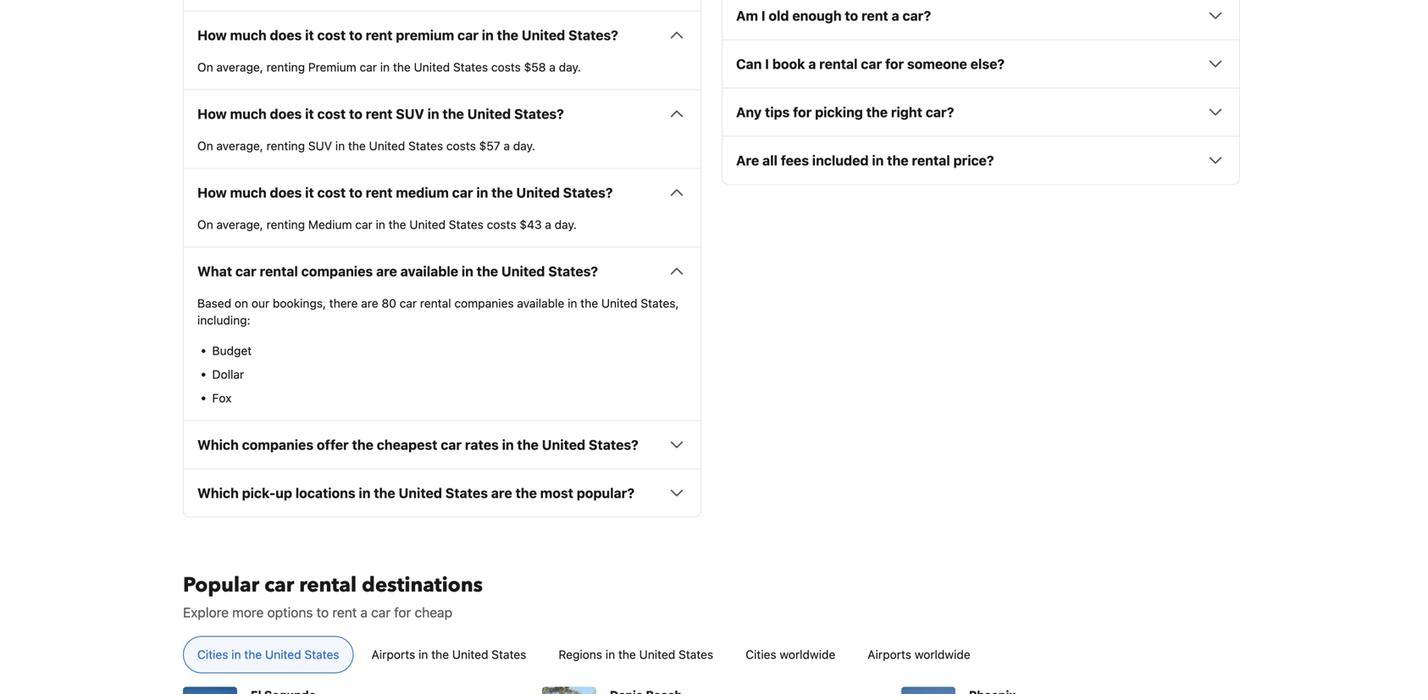 Task type: describe. For each thing, give the bounding box(es) containing it.
on average, renting suv in the united states costs $57 a day.
[[197, 139, 536, 153]]

included
[[813, 152, 869, 168]]

much for how much does it cost to rent premium car in the united states?
[[230, 27, 267, 43]]

2 vertical spatial are
[[491, 485, 512, 502]]

for inside popular car rental destinations explore more options to rent a car for cheap
[[394, 605, 411, 621]]

based
[[197, 296, 231, 310]]

offer
[[317, 437, 349, 453]]

united inside how much does it cost to rent premium car in the united states? dropdown button
[[522, 27, 566, 43]]

united inside what car rental companies are available in the united states? dropdown button
[[502, 263, 545, 280]]

any tips for picking the right car?
[[736, 104, 955, 120]]

on average, renting premium car in the united states costs $58 a day.
[[197, 60, 581, 74]]

the right offer
[[352, 437, 374, 453]]

cities worldwide button
[[732, 637, 850, 674]]

what car rental companies are available in the united states? button
[[197, 261, 687, 282]]

average, for how much does it cost to rent suv in the united states?
[[217, 139, 263, 153]]

regions in the united states button
[[544, 637, 728, 674]]

for inside dropdown button
[[793, 104, 812, 120]]

1 vertical spatial day.
[[513, 139, 536, 153]]

costs for medium
[[487, 218, 517, 232]]

$58
[[524, 60, 546, 74]]

am
[[736, 7, 759, 24]]

cities in the united states
[[197, 648, 339, 662]]

on
[[235, 296, 248, 310]]

our
[[252, 296, 270, 310]]

rent for how much does it cost to rent premium car in the united states?
[[366, 27, 393, 43]]

premium
[[396, 27, 454, 43]]

cities for cities worldwide
[[746, 648, 777, 662]]

rental up our
[[260, 263, 298, 280]]

am i old enough to rent a car?
[[736, 7, 932, 24]]

united down "premium"
[[414, 60, 450, 74]]

are all fees included in the rental price? button
[[736, 150, 1226, 171]]

average, for how much does it cost to rent medium car in the united states?
[[217, 218, 263, 232]]

including:
[[197, 313, 251, 327]]

rent for how much does it cost to rent medium car in the united states?
[[366, 185, 393, 201]]

it for suv
[[305, 106, 314, 122]]

day. for how much does it cost to rent premium car in the united states?
[[559, 60, 581, 74]]

available inside based on our bookings, there are 80 car rental companies available in the united states, including:
[[517, 296, 565, 310]]

car right medium
[[355, 218, 373, 232]]

regions
[[559, 648, 603, 662]]

airports worldwide button
[[854, 637, 985, 674]]

for inside dropdown button
[[886, 56, 904, 72]]

the inside based on our bookings, there are 80 car rental companies available in the united states, including:
[[581, 296, 598, 310]]

the right "premium"
[[497, 27, 519, 43]]

price?
[[954, 152, 995, 168]]

0 vertical spatial are
[[376, 263, 397, 280]]

does for how much does it cost to rent medium car in the united states?
[[270, 185, 302, 201]]

i for can
[[765, 56, 770, 72]]

much for how much does it cost to rent suv in the united states?
[[230, 106, 267, 122]]

states inside dropdown button
[[446, 485, 488, 502]]

to for how much does it cost to rent medium car in the united states?
[[349, 185, 363, 201]]

the right rates
[[517, 437, 539, 453]]

explore
[[183, 605, 229, 621]]

the down cheap
[[432, 648, 449, 662]]

cities in the united states button
[[183, 637, 354, 674]]

someone
[[908, 56, 968, 72]]

costs for premium
[[491, 60, 521, 74]]

which for which pick-up locations in the united states are the most popular?
[[197, 485, 239, 502]]

$43
[[520, 218, 542, 232]]

rental inside based on our bookings, there are 80 car rental companies available in the united states, including:
[[420, 296, 451, 310]]

premium
[[308, 60, 357, 74]]

can
[[736, 56, 762, 72]]

cost for suv
[[317, 106, 346, 122]]

picking
[[815, 104, 863, 120]]

available inside dropdown button
[[401, 263, 459, 280]]

0 horizontal spatial suv
[[308, 139, 332, 153]]

medium
[[396, 185, 449, 201]]

can i book a rental car for someone else?
[[736, 56, 1005, 72]]

in inside "dropdown button"
[[502, 437, 514, 453]]

companies inside "dropdown button"
[[242, 437, 314, 453]]

car inside based on our bookings, there are 80 car rental companies available in the united states, including:
[[400, 296, 417, 310]]

rental left price?
[[912, 152, 951, 168]]

rental inside popular car rental destinations explore more options to rent a car for cheap
[[299, 572, 357, 600]]

a right $57
[[504, 139, 510, 153]]

the down how much does it cost to rent premium car in the united states?
[[393, 60, 411, 74]]

which companies offer the cheapest car rates  in the united states? button
[[197, 435, 687, 455]]

day. for how much does it cost to rent medium car in the united states?
[[555, 218, 577, 232]]

united inside airports in the united states button
[[452, 648, 489, 662]]

how much does it cost to rent suv in the united states?
[[197, 106, 564, 122]]

to inside 'dropdown button'
[[845, 7, 859, 24]]

the down "more"
[[244, 648, 262, 662]]

united down the medium
[[410, 218, 446, 232]]

the down right
[[888, 152, 909, 168]]

cost for premium
[[317, 27, 346, 43]]

cheap
[[415, 605, 453, 621]]

1 vertical spatial costs
[[447, 139, 476, 153]]

it for medium
[[305, 185, 314, 201]]

which pick-up locations in the united states are the most popular?
[[197, 485, 635, 502]]

renting for how much does it cost to rent suv in the united states?
[[267, 139, 305, 153]]

medium
[[308, 218, 352, 232]]

i for am
[[762, 7, 766, 24]]

$57
[[479, 139, 501, 153]]

how for how much does it cost to rent suv in the united states?
[[197, 106, 227, 122]]

old
[[769, 7, 789, 24]]

united inside how much does it cost to rent medium car in the united states? dropdown button
[[516, 185, 560, 201]]

car up 'options'
[[264, 572, 294, 600]]

80
[[382, 296, 397, 310]]

regions in the united states
[[559, 648, 714, 662]]

the down how much does it cost to rent medium car in the united states?
[[389, 218, 406, 232]]

enough
[[793, 7, 842, 24]]

on for how much does it cost to rent suv in the united states?
[[197, 139, 213, 153]]

how much does it cost to rent premium car in the united states? button
[[197, 25, 687, 45]]

what car rental companies are available in the united states?
[[197, 263, 598, 280]]

all
[[763, 152, 778, 168]]

how much does it cost to rent medium car in the united states?
[[197, 185, 613, 201]]

am i old enough to rent a car? button
[[736, 5, 1226, 26]]

a inside 'dropdown button'
[[892, 7, 900, 24]]

fox
[[212, 391, 232, 405]]

united down how much does it cost to rent suv in the united states?
[[369, 139, 405, 153]]

locations
[[296, 485, 356, 502]]

options
[[267, 605, 313, 621]]

which companies offer the cheapest car rates  in the united states?
[[197, 437, 639, 453]]

the down $57
[[492, 185, 513, 201]]

it for premium
[[305, 27, 314, 43]]



Task type: vqa. For each thing, say whether or not it's contained in the screenshot.
'does'
yes



Task type: locate. For each thing, give the bounding box(es) containing it.
a right the $43
[[545, 218, 552, 232]]

companies up up
[[242, 437, 314, 453]]

rental
[[820, 56, 858, 72], [912, 152, 951, 168], [260, 263, 298, 280], [420, 296, 451, 310], [299, 572, 357, 600]]

2 how from the top
[[197, 106, 227, 122]]

day.
[[559, 60, 581, 74], [513, 139, 536, 153], [555, 218, 577, 232]]

0 horizontal spatial for
[[394, 605, 411, 621]]

airports inside airports in the united states button
[[372, 648, 416, 662]]

united
[[522, 27, 566, 43], [414, 60, 450, 74], [468, 106, 511, 122], [369, 139, 405, 153], [516, 185, 560, 201], [410, 218, 446, 232], [502, 263, 545, 280], [602, 296, 638, 310], [542, 437, 586, 453], [399, 485, 442, 502], [265, 648, 301, 662], [452, 648, 489, 662], [640, 648, 676, 662]]

car? up someone
[[903, 7, 932, 24]]

to up medium
[[349, 185, 363, 201]]

how
[[197, 27, 227, 43], [197, 106, 227, 122], [197, 185, 227, 201]]

companies up there
[[301, 263, 373, 280]]

cost up medium
[[317, 185, 346, 201]]

i right can
[[765, 56, 770, 72]]

which inside "dropdown button"
[[197, 437, 239, 453]]

0 vertical spatial much
[[230, 27, 267, 43]]

suv inside dropdown button
[[396, 106, 424, 122]]

the left states, at the left
[[581, 296, 598, 310]]

does
[[270, 27, 302, 43], [270, 106, 302, 122], [270, 185, 302, 201]]

are up "80"
[[376, 263, 397, 280]]

renting
[[267, 60, 305, 74], [267, 139, 305, 153], [267, 218, 305, 232]]

a
[[892, 7, 900, 24], [809, 56, 816, 72], [549, 60, 556, 74], [504, 139, 510, 153], [545, 218, 552, 232], [361, 605, 368, 621]]

the
[[497, 27, 519, 43], [393, 60, 411, 74], [867, 104, 888, 120], [443, 106, 464, 122], [348, 139, 366, 153], [888, 152, 909, 168], [492, 185, 513, 201], [389, 218, 406, 232], [477, 263, 498, 280], [581, 296, 598, 310], [352, 437, 374, 453], [517, 437, 539, 453], [374, 485, 396, 502], [516, 485, 537, 502], [244, 648, 262, 662], [432, 648, 449, 662], [619, 648, 636, 662]]

1 vertical spatial suv
[[308, 139, 332, 153]]

2 it from the top
[[305, 106, 314, 122]]

to up premium
[[349, 27, 363, 43]]

suv down on average, renting premium car in the united states costs $58 a day.
[[396, 106, 424, 122]]

the left right
[[867, 104, 888, 120]]

1 worldwide from the left
[[780, 648, 836, 662]]

a up can i book a rental car for someone else?
[[892, 7, 900, 24]]

dollar
[[212, 368, 244, 382]]

1 renting from the top
[[267, 60, 305, 74]]

airports inside airports worldwide button
[[868, 648, 912, 662]]

on for how much does it cost to rent medium car in the united states?
[[197, 218, 213, 232]]

are down rates
[[491, 485, 512, 502]]

united inside which pick-up locations in the united states are the most popular? dropdown button
[[399, 485, 442, 502]]

2 vertical spatial average,
[[217, 218, 263, 232]]

day. right the $43
[[555, 218, 577, 232]]

0 vertical spatial it
[[305, 27, 314, 43]]

worldwide inside button
[[780, 648, 836, 662]]

much for how much does it cost to rent medium car in the united states?
[[230, 185, 267, 201]]

airports in the united states
[[372, 648, 527, 662]]

renting for how much does it cost to rent medium car in the united states?
[[267, 218, 305, 232]]

united down 'options'
[[265, 648, 301, 662]]

0 vertical spatial does
[[270, 27, 302, 43]]

to up on average, renting suv in the united states costs $57 a day.
[[349, 106, 363, 122]]

1 vertical spatial much
[[230, 106, 267, 122]]

to right enough
[[845, 7, 859, 24]]

states
[[453, 60, 488, 74], [409, 139, 443, 153], [449, 218, 484, 232], [446, 485, 488, 502], [305, 648, 339, 662], [492, 648, 527, 662], [679, 648, 714, 662]]

0 vertical spatial suv
[[396, 106, 424, 122]]

rental up the picking
[[820, 56, 858, 72]]

1 horizontal spatial for
[[793, 104, 812, 120]]

car right "premium"
[[458, 27, 479, 43]]

tips
[[765, 104, 790, 120]]

0 vertical spatial how
[[197, 27, 227, 43]]

united down cheap
[[452, 648, 489, 662]]

1 vertical spatial for
[[793, 104, 812, 120]]

0 horizontal spatial worldwide
[[780, 648, 836, 662]]

worldwide inside button
[[915, 648, 971, 662]]

bookings,
[[273, 296, 326, 310]]

1 vertical spatial average,
[[217, 139, 263, 153]]

3 how from the top
[[197, 185, 227, 201]]

rent for how much does it cost to rent suv in the united states?
[[366, 106, 393, 122]]

1 on from the top
[[197, 60, 213, 74]]

2 which from the top
[[197, 485, 239, 502]]

3 on from the top
[[197, 218, 213, 232]]

how much does it cost to rent suv in the united states? button
[[197, 104, 687, 124]]

united up $58
[[522, 27, 566, 43]]

for left someone
[[886, 56, 904, 72]]

costs left $57
[[447, 139, 476, 153]]

which pick-up locations in the united states are the most popular? button
[[197, 483, 687, 504]]

are
[[376, 263, 397, 280], [361, 296, 379, 310], [491, 485, 512, 502]]

3 it from the top
[[305, 185, 314, 201]]

the right regions
[[619, 648, 636, 662]]

a down the destinations
[[361, 605, 368, 621]]

cities worldwide
[[746, 648, 836, 662]]

2 vertical spatial much
[[230, 185, 267, 201]]

how for how much does it cost to rent medium car in the united states?
[[197, 185, 227, 201]]

1 vertical spatial car?
[[926, 104, 955, 120]]

1 which from the top
[[197, 437, 239, 453]]

there
[[329, 296, 358, 310]]

what
[[197, 263, 232, 280]]

rent up on average, renting suv in the united states costs $57 a day.
[[366, 106, 393, 122]]

states,
[[641, 296, 679, 310]]

2 vertical spatial it
[[305, 185, 314, 201]]

0 vertical spatial available
[[401, 263, 459, 280]]

a right $58
[[549, 60, 556, 74]]

0 vertical spatial for
[[886, 56, 904, 72]]

cost
[[317, 27, 346, 43], [317, 106, 346, 122], [317, 185, 346, 201]]

rent right 'options'
[[333, 605, 357, 621]]

cost for medium
[[317, 185, 346, 201]]

2 vertical spatial how
[[197, 185, 227, 201]]

car right what
[[235, 263, 257, 280]]

a right book
[[809, 56, 816, 72]]

tab list containing cities in the united states
[[170, 637, 1254, 675]]

car up any tips for picking the right car?
[[861, 56, 882, 72]]

destinations
[[362, 572, 483, 600]]

rent up the on average, renting medium car in the united states costs $43 a day.
[[366, 185, 393, 201]]

up
[[276, 485, 292, 502]]

pick-
[[242, 485, 276, 502]]

0 vertical spatial cost
[[317, 27, 346, 43]]

rent inside 'dropdown button'
[[862, 7, 889, 24]]

are all fees included in the rental price?
[[736, 152, 995, 168]]

how much does it cost to rent medium car in the united states? button
[[197, 182, 687, 203]]

car right "80"
[[400, 296, 417, 310]]

much
[[230, 27, 267, 43], [230, 106, 267, 122], [230, 185, 267, 201]]

how much does it cost to rent premium car in the united states?
[[197, 27, 619, 43]]

0 horizontal spatial airports
[[372, 648, 416, 662]]

in inside based on our bookings, there are 80 car rental companies available in the united states, including:
[[568, 296, 578, 310]]

companies down what car rental companies are available in the united states? dropdown button
[[455, 296, 514, 310]]

the left most
[[516, 485, 537, 502]]

2 vertical spatial cost
[[317, 185, 346, 201]]

renting for how much does it cost to rent premium car in the united states?
[[267, 60, 305, 74]]

i left old
[[762, 7, 766, 24]]

popular
[[183, 572, 259, 600]]

companies inside dropdown button
[[301, 263, 373, 280]]

which for which companies offer the cheapest car rates  in the united states?
[[197, 437, 239, 453]]

1 vertical spatial which
[[197, 485, 239, 502]]

are left "80"
[[361, 296, 379, 310]]

1 vertical spatial cost
[[317, 106, 346, 122]]

united up $57
[[468, 106, 511, 122]]

1 vertical spatial does
[[270, 106, 302, 122]]

3 average, from the top
[[217, 218, 263, 232]]

united inside cities in the united states button
[[265, 648, 301, 662]]

2 on from the top
[[197, 139, 213, 153]]

does for how much does it cost to rent suv in the united states?
[[270, 106, 302, 122]]

airports for airports in the united states
[[372, 648, 416, 662]]

0 vertical spatial average,
[[217, 60, 263, 74]]

2 vertical spatial costs
[[487, 218, 517, 232]]

in
[[482, 27, 494, 43], [380, 60, 390, 74], [428, 106, 440, 122], [335, 139, 345, 153], [872, 152, 884, 168], [477, 185, 488, 201], [376, 218, 386, 232], [462, 263, 474, 280], [568, 296, 578, 310], [502, 437, 514, 453], [359, 485, 371, 502], [232, 648, 241, 662], [419, 648, 428, 662], [606, 648, 615, 662]]

0 horizontal spatial available
[[401, 263, 459, 280]]

0 vertical spatial which
[[197, 437, 239, 453]]

1 does from the top
[[270, 27, 302, 43]]

it
[[305, 27, 314, 43], [305, 106, 314, 122], [305, 185, 314, 201]]

1 vertical spatial available
[[517, 296, 565, 310]]

0 horizontal spatial cities
[[197, 648, 228, 662]]

which
[[197, 437, 239, 453], [197, 485, 239, 502]]

2 vertical spatial companies
[[242, 437, 314, 453]]

to inside popular car rental destinations explore more options to rent a car for cheap
[[317, 605, 329, 621]]

cost down premium
[[317, 106, 346, 122]]

right
[[891, 104, 923, 120]]

1 horizontal spatial cities
[[746, 648, 777, 662]]

2 cities from the left
[[746, 648, 777, 662]]

1 vertical spatial it
[[305, 106, 314, 122]]

1 airports from the left
[[372, 648, 416, 662]]

cheapest
[[377, 437, 438, 453]]

the inside dropdown button
[[867, 104, 888, 120]]

for right tips at the right top of page
[[793, 104, 812, 120]]

states? inside "dropdown button"
[[589, 437, 639, 453]]

united inside based on our bookings, there are 80 car rental companies available in the united states, including:
[[602, 296, 638, 310]]

the down how much does it cost to rent suv in the united states?
[[348, 139, 366, 153]]

united down which companies offer the cheapest car rates  in the united states? on the bottom of page
[[399, 485, 442, 502]]

0 vertical spatial i
[[762, 7, 766, 24]]

2 vertical spatial does
[[270, 185, 302, 201]]

0 vertical spatial day.
[[559, 60, 581, 74]]

which down the fox
[[197, 437, 239, 453]]

car? right right
[[926, 104, 955, 120]]

available
[[401, 263, 459, 280], [517, 296, 565, 310]]

1 horizontal spatial suv
[[396, 106, 424, 122]]

does inside how much does it cost to rent premium car in the united states? dropdown button
[[270, 27, 302, 43]]

popular car rental destinations explore more options to rent a car for cheap
[[183, 572, 483, 621]]

any
[[736, 104, 762, 120]]

airports
[[372, 648, 416, 662], [868, 648, 912, 662]]

costs left $58
[[491, 60, 521, 74]]

a inside popular car rental destinations explore more options to rent a car for cheap
[[361, 605, 368, 621]]

2 cost from the top
[[317, 106, 346, 122]]

popular?
[[577, 485, 635, 502]]

2 vertical spatial on
[[197, 218, 213, 232]]

more
[[232, 605, 264, 621]]

1 vertical spatial i
[[765, 56, 770, 72]]

united inside how much does it cost to rent suv in the united states? dropdown button
[[468, 106, 511, 122]]

companies inside based on our bookings, there are 80 car rental companies available in the united states, including:
[[455, 296, 514, 310]]

it up medium
[[305, 185, 314, 201]]

united left states, at the left
[[602, 296, 638, 310]]

2 average, from the top
[[217, 139, 263, 153]]

any tips for picking the right car? button
[[736, 102, 1226, 122]]

else?
[[971, 56, 1005, 72]]

rent
[[862, 7, 889, 24], [366, 27, 393, 43], [366, 106, 393, 122], [366, 185, 393, 201], [333, 605, 357, 621]]

a inside dropdown button
[[809, 56, 816, 72]]

1 average, from the top
[[217, 60, 263, 74]]

worldwide for cities worldwide
[[780, 648, 836, 662]]

rates
[[465, 437, 499, 453]]

worldwide
[[780, 648, 836, 662], [915, 648, 971, 662]]

2 vertical spatial renting
[[267, 218, 305, 232]]

i
[[762, 7, 766, 24], [765, 56, 770, 72]]

car right the medium
[[452, 185, 473, 201]]

1 horizontal spatial airports
[[868, 648, 912, 662]]

2 much from the top
[[230, 106, 267, 122]]

1 horizontal spatial available
[[517, 296, 565, 310]]

1 vertical spatial renting
[[267, 139, 305, 153]]

i inside dropdown button
[[765, 56, 770, 72]]

1 cities from the left
[[197, 648, 228, 662]]

book
[[773, 56, 806, 72]]

1 cost from the top
[[317, 27, 346, 43]]

can i book a rental car for someone else? button
[[736, 54, 1226, 74]]

1 much from the top
[[230, 27, 267, 43]]

available up based on our bookings, there are 80 car rental companies available in the united states, including:
[[401, 263, 459, 280]]

2 airports from the left
[[868, 648, 912, 662]]

which left "pick-"
[[197, 485, 239, 502]]

rental up 'options'
[[299, 572, 357, 600]]

on for how much does it cost to rent premium car in the united states?
[[197, 60, 213, 74]]

2 vertical spatial for
[[394, 605, 411, 621]]

1 vertical spatial on
[[197, 139, 213, 153]]

to right 'options'
[[317, 605, 329, 621]]

rental down what car rental companies are available in the united states? dropdown button
[[420, 296, 451, 310]]

0 vertical spatial on
[[197, 60, 213, 74]]

the down on average, renting premium car in the united states costs $58 a day.
[[443, 106, 464, 122]]

does inside how much does it cost to rent suv in the united states? dropdown button
[[270, 106, 302, 122]]

rent up can i book a rental car for someone else?
[[862, 7, 889, 24]]

day. right $58
[[559, 60, 581, 74]]

does for how much does it cost to rent premium car in the united states?
[[270, 27, 302, 43]]

how for how much does it cost to rent premium car in the united states?
[[197, 27, 227, 43]]

0 vertical spatial companies
[[301, 263, 373, 280]]

car? inside dropdown button
[[926, 104, 955, 120]]

available down the $43
[[517, 296, 565, 310]]

united down the $43
[[502, 263, 545, 280]]

rent inside popular car rental destinations explore more options to rent a car for cheap
[[333, 605, 357, 621]]

most
[[540, 485, 574, 502]]

3 much from the top
[[230, 185, 267, 201]]

airports for airports worldwide
[[868, 648, 912, 662]]

united inside regions in the united states button
[[640, 648, 676, 662]]

it down premium
[[305, 106, 314, 122]]

fees
[[781, 152, 809, 168]]

car inside "dropdown button"
[[441, 437, 462, 453]]

0 vertical spatial car?
[[903, 7, 932, 24]]

for left cheap
[[394, 605, 411, 621]]

1 horizontal spatial worldwide
[[915, 648, 971, 662]]

0 vertical spatial renting
[[267, 60, 305, 74]]

car? inside 'dropdown button'
[[903, 7, 932, 24]]

1 vertical spatial are
[[361, 296, 379, 310]]

airports worldwide
[[868, 648, 971, 662]]

worldwide for airports worldwide
[[915, 648, 971, 662]]

car?
[[903, 7, 932, 24], [926, 104, 955, 120]]

united right regions
[[640, 648, 676, 662]]

2 renting from the top
[[267, 139, 305, 153]]

car right premium
[[360, 60, 377, 74]]

suv
[[396, 106, 424, 122], [308, 139, 332, 153]]

cost up premium
[[317, 27, 346, 43]]

2 worldwide from the left
[[915, 648, 971, 662]]

car down the destinations
[[371, 605, 391, 621]]

3 does from the top
[[270, 185, 302, 201]]

average, for how much does it cost to rent premium car in the united states?
[[217, 60, 263, 74]]

car
[[458, 27, 479, 43], [861, 56, 882, 72], [360, 60, 377, 74], [452, 185, 473, 201], [355, 218, 373, 232], [235, 263, 257, 280], [400, 296, 417, 310], [441, 437, 462, 453], [264, 572, 294, 600], [371, 605, 391, 621]]

1 how from the top
[[197, 27, 227, 43]]

rent up on average, renting premium car in the united states costs $58 a day.
[[366, 27, 393, 43]]

on average, renting medium car in the united states costs $43 a day.
[[197, 218, 577, 232]]

1 vertical spatial companies
[[455, 296, 514, 310]]

tab list
[[170, 637, 1254, 675]]

day. right $57
[[513, 139, 536, 153]]

does inside how much does it cost to rent medium car in the united states? dropdown button
[[270, 185, 302, 201]]

car left rates
[[441, 437, 462, 453]]

0 vertical spatial costs
[[491, 60, 521, 74]]

for
[[886, 56, 904, 72], [793, 104, 812, 120], [394, 605, 411, 621]]

i inside 'dropdown button'
[[762, 7, 766, 24]]

united up most
[[542, 437, 586, 453]]

united inside which companies offer the cheapest car rates  in the united states? "dropdown button"
[[542, 437, 586, 453]]

2 does from the top
[[270, 106, 302, 122]]

3 cost from the top
[[317, 185, 346, 201]]

costs
[[491, 60, 521, 74], [447, 139, 476, 153], [487, 218, 517, 232]]

cities for cities in the united states
[[197, 648, 228, 662]]

3 renting from the top
[[267, 218, 305, 232]]

airports in the united states button
[[357, 637, 541, 674]]

companies
[[301, 263, 373, 280], [455, 296, 514, 310], [242, 437, 314, 453]]

united up the $43
[[516, 185, 560, 201]]

to for how much does it cost to rent suv in the united states?
[[349, 106, 363, 122]]

suv down how much does it cost to rent suv in the united states?
[[308, 139, 332, 153]]

budget
[[212, 344, 252, 358]]

to for how much does it cost to rent premium car in the united states?
[[349, 27, 363, 43]]

are inside based on our bookings, there are 80 car rental companies available in the united states, including:
[[361, 296, 379, 310]]

to
[[845, 7, 859, 24], [349, 27, 363, 43], [349, 106, 363, 122], [349, 185, 363, 201], [317, 605, 329, 621]]

costs left the $43
[[487, 218, 517, 232]]

1 it from the top
[[305, 27, 314, 43]]

are
[[736, 152, 760, 168]]

which inside dropdown button
[[197, 485, 239, 502]]

it up premium
[[305, 27, 314, 43]]

the up based on our bookings, there are 80 car rental companies available in the united states, including:
[[477, 263, 498, 280]]

the down cheapest
[[374, 485, 396, 502]]

based on our bookings, there are 80 car rental companies available in the united states, including:
[[197, 296, 679, 327]]

1 vertical spatial how
[[197, 106, 227, 122]]

states?
[[569, 27, 619, 43], [514, 106, 564, 122], [563, 185, 613, 201], [549, 263, 598, 280], [589, 437, 639, 453]]

2 horizontal spatial for
[[886, 56, 904, 72]]

2 vertical spatial day.
[[555, 218, 577, 232]]



